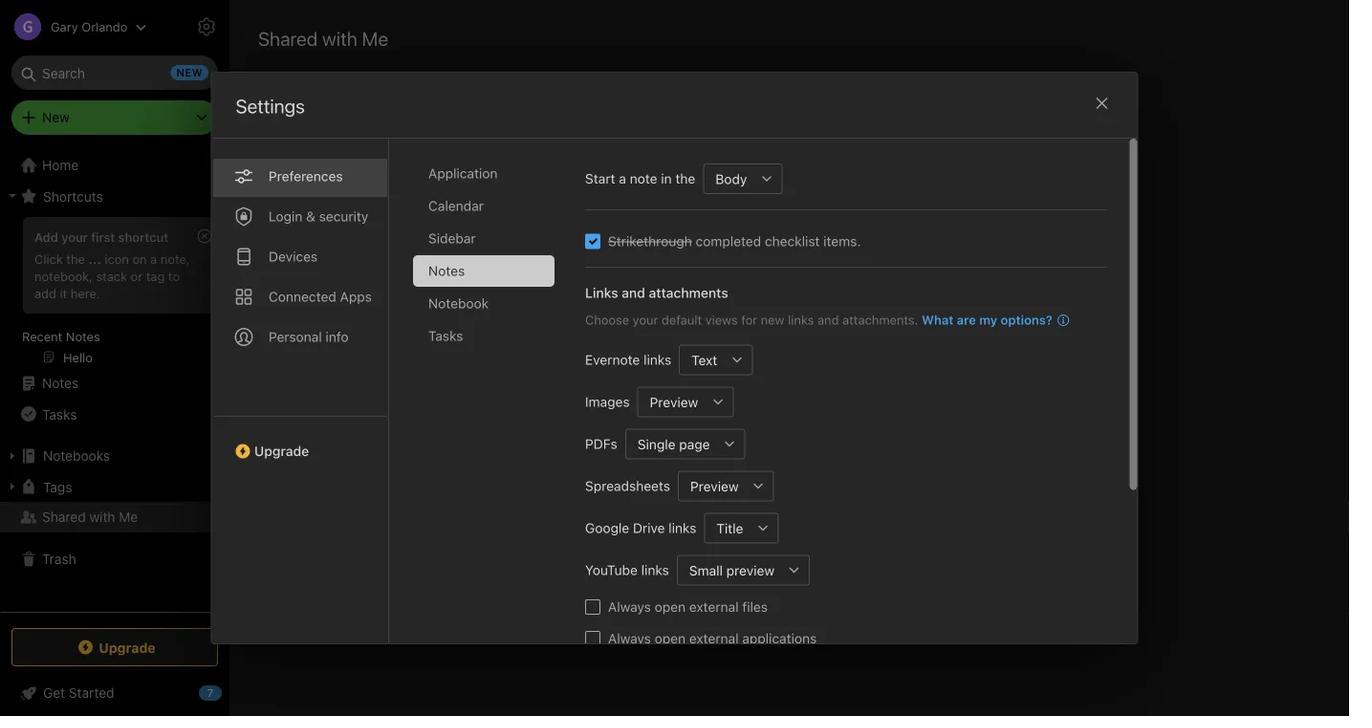Task type: vqa. For each thing, say whether or not it's contained in the screenshot.
Help and Learning task checklist field
no



Task type: describe. For each thing, give the bounding box(es) containing it.
notes link
[[0, 368, 229, 399]]

small
[[689, 563, 723, 578]]

notes inside shared with me element
[[595, 466, 636, 484]]

login
[[268, 208, 302, 224]]

application tab
[[413, 158, 554, 189]]

choose
[[585, 313, 629, 327]]

notebooks
[[43, 448, 110, 464]]

start
[[585, 171, 615, 186]]

to
[[168, 269, 180, 283]]

click the ...
[[34, 251, 101, 266]]

apps
[[340, 289, 371, 305]]

links right new
[[788, 313, 814, 327]]

1 vertical spatial upgrade button
[[11, 628, 218, 667]]

images
[[585, 394, 629, 410]]

settings
[[236, 95, 305, 117]]

application
[[428, 165, 497, 181]]

drive
[[633, 520, 665, 536]]

show
[[887, 466, 923, 484]]

views
[[705, 313, 738, 327]]

yet
[[840, 428, 864, 449]]

nothing
[[715, 428, 777, 449]]

it
[[60, 286, 67, 300]]

tab list for application
[[212, 139, 389, 644]]

always open external applications
[[608, 631, 817, 646]]

are
[[957, 313, 976, 327]]

what are my options?
[[922, 313, 1052, 327]]

tasks tab
[[413, 320, 554, 352]]

you
[[831, 466, 857, 484]]

0 vertical spatial a
[[619, 171, 626, 186]]

click
[[34, 251, 63, 266]]

strikethrough
[[608, 233, 692, 249]]

stack
[[96, 269, 127, 283]]

Choose default view option for Google Drive links field
[[704, 513, 778, 544]]

trash link
[[0, 544, 229, 575]]

security
[[319, 208, 368, 224]]

checklist
[[765, 233, 820, 249]]

spreadsheets
[[585, 478, 670, 494]]

the inside "tree"
[[66, 251, 85, 266]]

trash
[[42, 551, 76, 567]]

first
[[91, 230, 115, 244]]

will
[[861, 466, 883, 484]]

external for files
[[689, 599, 738, 615]]

shared with me element
[[230, 0, 1349, 716]]

tags button
[[0, 472, 229, 502]]

title
[[716, 520, 743, 536]]

title button
[[704, 513, 748, 544]]

youtube
[[585, 562, 637, 578]]

links right drive
[[668, 520, 696, 536]]

calendar tab
[[413, 190, 554, 222]]

a inside the icon on a note, notebook, stack or tag to add it here.
[[150, 251, 157, 266]]

notes and notebooks shared with you will show up here.
[[595, 466, 984, 484]]

notebook,
[[34, 269, 93, 283]]

tag
[[146, 269, 165, 283]]

recent notes
[[22, 329, 100, 343]]

0 vertical spatial shared
[[258, 27, 318, 49]]

and for attachments
[[621, 285, 645, 301]]

links and attachments
[[585, 285, 728, 301]]

add your first shortcut
[[34, 230, 168, 244]]

shortcuts
[[43, 188, 103, 204]]

me inside "tree"
[[119, 509, 138, 525]]

links down drive
[[641, 562, 669, 578]]

...
[[88, 251, 101, 266]]

home link
[[0, 150, 230, 181]]

shortcut
[[118, 230, 168, 244]]

and for notebooks
[[640, 466, 666, 484]]

files
[[742, 599, 768, 615]]

close image
[[1091, 92, 1114, 115]]

upgrade for the topmost the 'upgrade' popup button
[[254, 443, 309, 459]]

pdfs
[[585, 436, 617, 452]]

on
[[132, 251, 147, 266]]

always for always open external files
[[608, 599, 651, 615]]

links left text button
[[643, 352, 671, 368]]

options?
[[1000, 313, 1052, 327]]

here. inside shared with me element
[[949, 466, 984, 484]]

upgrade for the 'upgrade' popup button to the bottom
[[99, 640, 156, 655]]

Always open external files checkbox
[[585, 600, 600, 615]]

calendar
[[428, 198, 483, 214]]

Search text field
[[25, 55, 205, 90]]

icon on a note, notebook, stack or tag to add it here.
[[34, 251, 190, 300]]

or
[[131, 269, 143, 283]]

tags
[[43, 479, 72, 495]]

open for always open external files
[[654, 599, 685, 615]]

expand notebooks image
[[5, 449, 20, 464]]

note
[[629, 171, 657, 186]]

attachments
[[648, 285, 728, 301]]

1 vertical spatial shared
[[747, 466, 794, 484]]

0 vertical spatial me
[[362, 27, 388, 49]]

attachments.
[[842, 313, 918, 327]]

note,
[[160, 251, 190, 266]]

login & security
[[268, 208, 368, 224]]

personal info
[[268, 329, 348, 345]]

tasks inside tab
[[428, 328, 463, 344]]

sidebar tab
[[413, 223, 554, 254]]

google drive links
[[585, 520, 696, 536]]

your for first
[[61, 230, 88, 244]]

icon
[[105, 251, 129, 266]]



Task type: locate. For each thing, give the bounding box(es) containing it.
settings image
[[195, 15, 218, 38]]

shared with me
[[258, 27, 388, 49], [42, 509, 138, 525]]

preferences
[[268, 168, 342, 184]]

evernote
[[585, 352, 640, 368]]

applications
[[742, 631, 817, 646]]

your up the click the ...
[[61, 230, 88, 244]]

notes right recent
[[66, 329, 100, 343]]

2 external from the top
[[689, 631, 738, 646]]

notes down recent notes
[[42, 375, 79, 391]]

1 vertical spatial upgrade
[[99, 640, 156, 655]]

preview button up the single page button
[[637, 387, 703, 417]]

None search field
[[25, 55, 205, 90]]

external for applications
[[689, 631, 738, 646]]

with inside "tree"
[[89, 509, 115, 525]]

1 vertical spatial preview
[[690, 478, 739, 494]]

shared
[[258, 27, 318, 49], [42, 509, 86, 525]]

always open external files
[[608, 599, 768, 615]]

preview for spreadsheets
[[690, 478, 739, 494]]

notebooks
[[670, 466, 743, 484]]

in
[[661, 171, 672, 186]]

0 horizontal spatial the
[[66, 251, 85, 266]]

devices
[[268, 249, 317, 264]]

0 horizontal spatial shared
[[42, 509, 86, 525]]

links
[[788, 313, 814, 327], [643, 352, 671, 368], [668, 520, 696, 536], [641, 562, 669, 578]]

0 horizontal spatial me
[[119, 509, 138, 525]]

tab list
[[212, 139, 389, 644], [413, 158, 570, 644]]

1 horizontal spatial the
[[675, 171, 695, 186]]

0 vertical spatial shared
[[781, 428, 836, 449]]

tab list for start a note in the
[[413, 158, 570, 644]]

home
[[42, 157, 79, 173]]

preview button
[[637, 387, 703, 417], [678, 471, 743, 502]]

small preview
[[689, 563, 774, 578]]

0 horizontal spatial tab list
[[212, 139, 389, 644]]

what
[[922, 313, 953, 327]]

your down links and attachments on the top of the page
[[632, 313, 658, 327]]

1 vertical spatial me
[[119, 509, 138, 525]]

personal
[[268, 329, 322, 345]]

my
[[979, 313, 997, 327]]

single page
[[637, 436, 710, 452]]

0 vertical spatial preview
[[650, 394, 698, 410]]

add
[[34, 286, 56, 300]]

2 always from the top
[[608, 631, 651, 646]]

0 vertical spatial preview button
[[637, 387, 703, 417]]

a right on
[[150, 251, 157, 266]]

upgrade
[[254, 443, 309, 459], [99, 640, 156, 655]]

connected apps
[[268, 289, 371, 305]]

preview button for spreadsheets
[[678, 471, 743, 502]]

0 vertical spatial tasks
[[428, 328, 463, 344]]

1 vertical spatial open
[[654, 631, 685, 646]]

tasks
[[428, 328, 463, 344], [42, 406, 77, 422]]

1 vertical spatial shared with me
[[42, 509, 138, 525]]

shared with me down tags button
[[42, 509, 138, 525]]

Choose default view option for PDFs field
[[625, 429, 745, 459]]

notes down sidebar
[[428, 263, 465, 279]]

always right always open external files checkbox on the left bottom
[[608, 599, 651, 615]]

tasks up notebooks
[[42, 406, 77, 422]]

preview button for images
[[637, 387, 703, 417]]

preview up single page
[[650, 394, 698, 410]]

0 vertical spatial with
[[322, 27, 357, 49]]

1 vertical spatial and
[[817, 313, 839, 327]]

0 horizontal spatial upgrade
[[99, 640, 156, 655]]

shortcuts button
[[0, 181, 229, 211]]

1 vertical spatial a
[[150, 251, 157, 266]]

preview button up title button
[[678, 471, 743, 502]]

here. right 'it'
[[71, 286, 100, 300]]

0 vertical spatial external
[[689, 599, 738, 615]]

strikethrough completed checklist items.
[[608, 233, 861, 249]]

1 horizontal spatial shared
[[258, 27, 318, 49]]

0 horizontal spatial with
[[89, 509, 115, 525]]

notes down pdfs
[[595, 466, 636, 484]]

tasks inside "button"
[[42, 406, 77, 422]]

sidebar
[[428, 230, 475, 246]]

0 vertical spatial here.
[[71, 286, 100, 300]]

1 vertical spatial external
[[689, 631, 738, 646]]

info
[[325, 329, 348, 345]]

0 vertical spatial always
[[608, 599, 651, 615]]

Always open external applications checkbox
[[585, 631, 600, 646]]

and
[[621, 285, 645, 301], [817, 313, 839, 327], [640, 466, 666, 484]]

group containing add your first shortcut
[[0, 211, 229, 376]]

recent
[[22, 329, 62, 343]]

shared with me link
[[0, 502, 229, 533]]

open
[[654, 599, 685, 615], [654, 631, 685, 646]]

notebooks link
[[0, 441, 229, 472]]

the left ...
[[66, 251, 85, 266]]

start a note in the
[[585, 171, 695, 186]]

0 horizontal spatial your
[[61, 230, 88, 244]]

open down always open external files at the bottom of the page
[[654, 631, 685, 646]]

single
[[637, 436, 675, 452]]

Choose default view option for Evernote links field
[[679, 345, 752, 375]]

1 vertical spatial with
[[798, 466, 827, 484]]

tree
[[0, 150, 230, 611]]

shared down the tags
[[42, 509, 86, 525]]

0 horizontal spatial here.
[[71, 286, 100, 300]]

preview inside field
[[690, 478, 739, 494]]

shared up notes and notebooks shared with you will show up here.
[[781, 428, 836, 449]]

preview
[[650, 394, 698, 410], [690, 478, 739, 494]]

default
[[661, 313, 702, 327]]

always right always open external applications option
[[608, 631, 651, 646]]

your for default
[[632, 313, 658, 327]]

open for always open external applications
[[654, 631, 685, 646]]

connected
[[268, 289, 336, 305]]

single page button
[[625, 429, 714, 459]]

2 vertical spatial and
[[640, 466, 666, 484]]

group
[[0, 211, 229, 376]]

1 vertical spatial tasks
[[42, 406, 77, 422]]

and left attachments.
[[817, 313, 839, 327]]

your
[[61, 230, 88, 244], [632, 313, 658, 327]]

Start a new note in the body or title. field
[[703, 163, 782, 194]]

external up always open external applications on the bottom of the page
[[689, 599, 738, 615]]

Select218 checkbox
[[585, 234, 600, 249]]

2 horizontal spatial with
[[798, 466, 827, 484]]

&
[[306, 208, 315, 224]]

shared inside "tree"
[[42, 509, 86, 525]]

1 vertical spatial preview button
[[678, 471, 743, 502]]

0 vertical spatial shared with me
[[258, 27, 388, 49]]

external down always open external files at the bottom of the page
[[689, 631, 738, 646]]

a left note
[[619, 171, 626, 186]]

nothing shared yet
[[715, 428, 864, 449]]

open up always open external applications on the bottom of the page
[[654, 599, 685, 615]]

text button
[[679, 345, 722, 375]]

1 external from the top
[[689, 599, 738, 615]]

0 vertical spatial upgrade
[[254, 443, 309, 459]]

0 vertical spatial open
[[654, 599, 685, 615]]

add
[[34, 230, 58, 244]]

links
[[585, 285, 618, 301]]

0 vertical spatial upgrade button
[[212, 416, 388, 467]]

Choose default view option for Images field
[[637, 387, 733, 417]]

with
[[322, 27, 357, 49], [798, 466, 827, 484], [89, 509, 115, 525]]

0 horizontal spatial shared with me
[[42, 509, 138, 525]]

0 horizontal spatial a
[[150, 251, 157, 266]]

tab list containing application
[[413, 158, 570, 644]]

group inside "tree"
[[0, 211, 229, 376]]

notes
[[428, 263, 465, 279], [66, 329, 100, 343], [42, 375, 79, 391], [595, 466, 636, 484]]

1 horizontal spatial shared with me
[[258, 27, 388, 49]]

preview inside field
[[650, 394, 698, 410]]

shared up settings
[[258, 27, 318, 49]]

always
[[608, 599, 651, 615], [608, 631, 651, 646]]

0 vertical spatial and
[[621, 285, 645, 301]]

1 horizontal spatial here.
[[949, 466, 984, 484]]

1 vertical spatial shared
[[42, 509, 86, 525]]

1 always from the top
[[608, 599, 651, 615]]

and inside shared with me element
[[640, 466, 666, 484]]

1 horizontal spatial me
[[362, 27, 388, 49]]

preview for images
[[650, 394, 698, 410]]

shared down the nothing shared yet
[[747, 466, 794, 484]]

up
[[927, 466, 945, 484]]

for
[[741, 313, 757, 327]]

Choose default view option for Spreadsheets field
[[678, 471, 774, 502]]

preview up title button
[[690, 478, 739, 494]]

page
[[679, 436, 710, 452]]

tasks down notebook
[[428, 328, 463, 344]]

here. right up at bottom right
[[949, 466, 984, 484]]

1 vertical spatial always
[[608, 631, 651, 646]]

2 open from the top
[[654, 631, 685, 646]]

2 vertical spatial with
[[89, 509, 115, 525]]

completed
[[695, 233, 761, 249]]

1 horizontal spatial upgrade
[[254, 443, 309, 459]]

here.
[[71, 286, 100, 300], [949, 466, 984, 484]]

upgrade button
[[212, 416, 388, 467], [11, 628, 218, 667]]

body
[[715, 171, 747, 187]]

youtube links
[[585, 562, 669, 578]]

and down single
[[640, 466, 666, 484]]

shared with me up settings
[[258, 27, 388, 49]]

notebook tab
[[413, 288, 554, 319]]

always for always open external applications
[[608, 631, 651, 646]]

1 vertical spatial here.
[[949, 466, 984, 484]]

notes inside "tab"
[[428, 263, 465, 279]]

notes tab
[[413, 255, 554, 287]]

evernote links
[[585, 352, 671, 368]]

external
[[689, 599, 738, 615], [689, 631, 738, 646]]

google
[[585, 520, 629, 536]]

0 vertical spatial your
[[61, 230, 88, 244]]

tasks button
[[0, 399, 229, 429]]

text
[[691, 352, 717, 368]]

upgrade inside 'tab list'
[[254, 443, 309, 459]]

1 horizontal spatial your
[[632, 313, 658, 327]]

1 open from the top
[[654, 599, 685, 615]]

1 horizontal spatial tab list
[[413, 158, 570, 644]]

tab list containing preferences
[[212, 139, 389, 644]]

1 horizontal spatial with
[[322, 27, 357, 49]]

new button
[[11, 100, 218, 135]]

new
[[761, 313, 784, 327]]

1 vertical spatial your
[[632, 313, 658, 327]]

and right links
[[621, 285, 645, 301]]

tree containing home
[[0, 150, 230, 611]]

the
[[675, 171, 695, 186], [66, 251, 85, 266]]

0 horizontal spatial tasks
[[42, 406, 77, 422]]

1 vertical spatial the
[[66, 251, 85, 266]]

a
[[619, 171, 626, 186], [150, 251, 157, 266]]

shared with me inside "tree"
[[42, 509, 138, 525]]

Choose default view option for YouTube links field
[[676, 555, 810, 586]]

the right the in
[[675, 171, 695, 186]]

expand tags image
[[5, 479, 20, 494]]

preview
[[726, 563, 774, 578]]

1 horizontal spatial tasks
[[428, 328, 463, 344]]

body button
[[703, 163, 752, 194]]

your inside "tree"
[[61, 230, 88, 244]]

1 horizontal spatial a
[[619, 171, 626, 186]]

here. inside the icon on a note, notebook, stack or tag to add it here.
[[71, 286, 100, 300]]

shared
[[781, 428, 836, 449], [747, 466, 794, 484]]

0 vertical spatial the
[[675, 171, 695, 186]]



